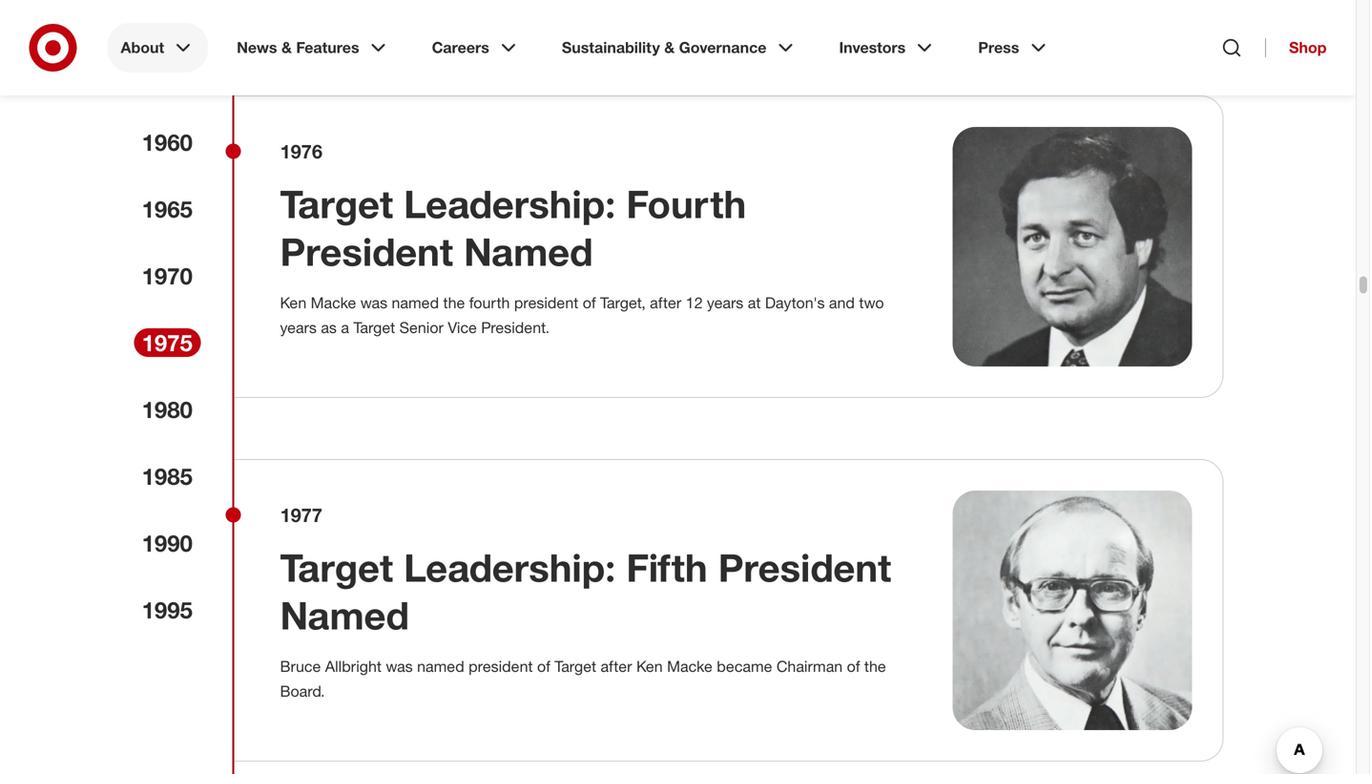 Task type: locate. For each thing, give the bounding box(es) containing it.
news & features link
[[223, 23, 403, 73]]

0 vertical spatial leadership:
[[404, 180, 616, 227]]

the
[[443, 293, 465, 312], [865, 657, 886, 676]]

1 vertical spatial years
[[280, 318, 317, 337]]

0 vertical spatial named
[[464, 228, 593, 275]]

1 vertical spatial named
[[417, 657, 465, 676]]

named inside target leadership: fifth president named
[[280, 592, 409, 639]]

of down target leadership: fifth president named
[[537, 657, 551, 676]]

0 horizontal spatial macke
[[311, 293, 356, 312]]

1 vertical spatial leadership:
[[404, 544, 616, 591]]

0 vertical spatial years
[[707, 293, 744, 312]]

1 & from the left
[[282, 38, 292, 57]]

target leadership: fourth president named
[[280, 180, 747, 275]]

of
[[583, 293, 596, 312], [537, 657, 551, 676], [847, 657, 860, 676]]

became
[[717, 657, 773, 676]]

2 leadership: from the top
[[404, 544, 616, 591]]

target down '1976'
[[280, 180, 393, 227]]

1 horizontal spatial macke
[[667, 657, 713, 676]]

of left target,
[[583, 293, 596, 312]]

1 vertical spatial after
[[601, 657, 632, 676]]

1 horizontal spatial president
[[718, 544, 892, 591]]

a
[[341, 318, 349, 337]]

macke inside ken macke was named the fourth president of target, after 12 years at dayton's and two years as a target senior vice president.
[[311, 293, 356, 312]]

target right "a"
[[354, 318, 395, 337]]

years left 'at'
[[707, 293, 744, 312]]

0 horizontal spatial the
[[443, 293, 465, 312]]

sustainability & governance link
[[549, 23, 811, 73]]

president.
[[481, 318, 550, 337]]

president inside target leadership: fifth president named
[[718, 544, 892, 591]]

0 horizontal spatial after
[[601, 657, 632, 676]]

leadership:
[[404, 180, 616, 227], [404, 544, 616, 591]]

2 horizontal spatial of
[[847, 657, 860, 676]]

1965
[[142, 195, 193, 223]]

years left as
[[280, 318, 317, 337]]

0 horizontal spatial president
[[280, 228, 453, 275]]

0 horizontal spatial named
[[280, 592, 409, 639]]

press
[[979, 38, 1020, 57]]

target leadership: fifth president named
[[280, 544, 892, 639]]

target
[[280, 180, 393, 227], [354, 318, 395, 337], [280, 544, 393, 591], [555, 657, 597, 676]]

1 vertical spatial ken
[[637, 657, 663, 676]]

0 vertical spatial the
[[443, 293, 465, 312]]

was
[[361, 293, 388, 312], [386, 657, 413, 676]]

& right news
[[282, 38, 292, 57]]

after left 12 at the right top of the page
[[650, 293, 682, 312]]

target inside target leadership: fourth president named
[[280, 180, 393, 227]]

leadership: for fifth
[[404, 544, 616, 591]]

careers link
[[419, 23, 533, 73]]

target down 1977
[[280, 544, 393, 591]]

1 horizontal spatial &
[[665, 38, 675, 57]]

leadership: inside target leadership: fifth president named
[[404, 544, 616, 591]]

fourth
[[469, 293, 510, 312]]

1 leadership: from the top
[[404, 180, 616, 227]]

the right chairman
[[865, 657, 886, 676]]

named inside ken macke was named the fourth president of target, after 12 years at dayton's and two years as a target senior vice president.
[[392, 293, 439, 312]]

ken
[[280, 293, 307, 312], [637, 657, 663, 676]]

named up 'senior'
[[392, 293, 439, 312]]

of right chairman
[[847, 657, 860, 676]]

0 vertical spatial was
[[361, 293, 388, 312]]

named up the allbright
[[280, 592, 409, 639]]

macke left the became
[[667, 657, 713, 676]]

macke inside bruce allbright was named president of target after ken macke became chairman of the board.
[[667, 657, 713, 676]]

&
[[282, 38, 292, 57], [665, 38, 675, 57]]

1 vertical spatial the
[[865, 657, 886, 676]]

named inside target leadership: fourth president named
[[464, 228, 593, 275]]

about link
[[107, 23, 208, 73]]

sustainability
[[562, 38, 660, 57]]

president
[[280, 228, 453, 275], [718, 544, 892, 591]]

named inside bruce allbright was named president of target after ken macke became chairman of the board.
[[417, 657, 465, 676]]

0 vertical spatial macke
[[311, 293, 356, 312]]

president inside target leadership: fourth president named
[[280, 228, 453, 275]]

president for target leadership: fourth president named
[[280, 228, 453, 275]]

board.
[[280, 682, 325, 701]]

named right the allbright
[[417, 657, 465, 676]]

1980 link
[[134, 395, 201, 424]]

senior
[[400, 318, 444, 337]]

1970 link
[[134, 262, 201, 290]]

1 horizontal spatial named
[[464, 228, 593, 275]]

& for governance
[[665, 38, 675, 57]]

leadership: inside target leadership: fourth president named
[[404, 180, 616, 227]]

target down target leadership: fifth president named
[[555, 657, 597, 676]]

dayton's
[[765, 293, 825, 312]]

president inside ken macke was named the fourth president of target, after 12 years at dayton's and two years as a target senior vice president.
[[514, 293, 579, 312]]

was inside bruce allbright was named president of target after ken macke became chairman of the board.
[[386, 657, 413, 676]]

12
[[686, 293, 703, 312]]

0 vertical spatial president
[[280, 228, 453, 275]]

was for target leadership: fifth president named
[[386, 657, 413, 676]]

about
[[121, 38, 164, 57]]

& left governance
[[665, 38, 675, 57]]

1990 link
[[134, 529, 201, 557]]

2 & from the left
[[665, 38, 675, 57]]

fifth
[[627, 544, 708, 591]]

0 horizontal spatial &
[[282, 38, 292, 57]]

target inside ken macke was named the fourth president of target, after 12 years at dayton's and two years as a target senior vice president.
[[354, 318, 395, 337]]

years
[[707, 293, 744, 312], [280, 318, 317, 337]]

a man wearing glasses image
[[953, 491, 1193, 730]]

1 horizontal spatial of
[[583, 293, 596, 312]]

0 horizontal spatial ken
[[280, 293, 307, 312]]

0 vertical spatial president
[[514, 293, 579, 312]]

1 horizontal spatial after
[[650, 293, 682, 312]]

1976
[[280, 140, 323, 163]]

macke
[[311, 293, 356, 312], [667, 657, 713, 676]]

macke up as
[[311, 293, 356, 312]]

investors link
[[826, 23, 950, 73]]

1 vertical spatial macke
[[667, 657, 713, 676]]

1 horizontal spatial ken
[[637, 657, 663, 676]]

1 vertical spatial was
[[386, 657, 413, 676]]

1 vertical spatial president
[[469, 657, 533, 676]]

was inside ken macke was named the fourth president of target, after 12 years at dayton's and two years as a target senior vice president.
[[361, 293, 388, 312]]

named
[[464, 228, 593, 275], [280, 592, 409, 639]]

president
[[514, 293, 579, 312], [469, 657, 533, 676]]

careers
[[432, 38, 489, 57]]

0 vertical spatial after
[[650, 293, 682, 312]]

1 horizontal spatial the
[[865, 657, 886, 676]]

after
[[650, 293, 682, 312], [601, 657, 632, 676]]

named up fourth on the top left
[[464, 228, 593, 275]]

the up vice
[[443, 293, 465, 312]]

1 vertical spatial president
[[718, 544, 892, 591]]

after down target leadership: fifth president named
[[601, 657, 632, 676]]

shop link
[[1266, 38, 1327, 57]]

1 vertical spatial named
[[280, 592, 409, 639]]

0 vertical spatial ken
[[280, 293, 307, 312]]

0 vertical spatial named
[[392, 293, 439, 312]]

named
[[392, 293, 439, 312], [417, 657, 465, 676]]

1965 link
[[134, 195, 201, 223]]

news & features
[[237, 38, 359, 57]]

1995 link
[[134, 596, 201, 624]]



Task type: vqa. For each thing, say whether or not it's contained in the screenshot.
1995
yes



Task type: describe. For each thing, give the bounding box(es) containing it.
the inside bruce allbright was named president of target after ken macke became chairman of the board.
[[865, 657, 886, 676]]

was for target leadership: fourth president named
[[361, 293, 388, 312]]

news
[[237, 38, 277, 57]]

governance
[[679, 38, 767, 57]]

1970
[[142, 262, 193, 290]]

features
[[296, 38, 359, 57]]

bruce
[[280, 657, 321, 676]]

fourth
[[627, 180, 747, 227]]

1977
[[280, 503, 323, 526]]

named for target leadership: fourth president named
[[392, 293, 439, 312]]

the inside ken macke was named the fourth president of target, after 12 years at dayton's and two years as a target senior vice president.
[[443, 293, 465, 312]]

president for target leadership: fifth president named
[[718, 544, 892, 591]]

1 horizontal spatial years
[[707, 293, 744, 312]]

ken inside ken macke was named the fourth president of target, after 12 years at dayton's and two years as a target senior vice president.
[[280, 293, 307, 312]]

named for target leadership: fifth president named
[[280, 592, 409, 639]]

1995
[[142, 596, 193, 624]]

0 horizontal spatial of
[[537, 657, 551, 676]]

chairman
[[777, 657, 843, 676]]

ken macke was named the fourth president of target, after 12 years at dayton's and two years as a target senior vice president.
[[280, 293, 884, 337]]

1980
[[142, 396, 193, 423]]

at
[[748, 293, 761, 312]]

0 horizontal spatial years
[[280, 318, 317, 337]]

1985
[[142, 462, 193, 490]]

target inside bruce allbright was named president of target after ken macke became chairman of the board.
[[555, 657, 597, 676]]

named for target leadership: fifth president named
[[417, 657, 465, 676]]

leadership: for fourth
[[404, 180, 616, 227]]

vice
[[448, 318, 477, 337]]

1985 link
[[134, 462, 201, 491]]

allbright
[[325, 657, 382, 676]]

ken inside bruce allbright was named president of target after ken macke became chairman of the board.
[[637, 657, 663, 676]]

two
[[859, 293, 884, 312]]

after inside bruce allbright was named president of target after ken macke became chairman of the board.
[[601, 657, 632, 676]]

and
[[829, 293, 855, 312]]

1975 link
[[134, 328, 201, 357]]

named for target leadership: fourth president named
[[464, 228, 593, 275]]

a man in a suit image
[[953, 127, 1193, 367]]

1960
[[142, 128, 193, 156]]

investors
[[839, 38, 906, 57]]

bruce allbright was named president of target after ken macke became chairman of the board.
[[280, 657, 886, 701]]

of inside ken macke was named the fourth president of target, after 12 years at dayton's and two years as a target senior vice president.
[[583, 293, 596, 312]]

1990
[[142, 529, 193, 557]]

& for features
[[282, 38, 292, 57]]

as
[[321, 318, 337, 337]]

press link
[[965, 23, 1064, 73]]

target inside target leadership: fifth president named
[[280, 544, 393, 591]]

target,
[[600, 293, 646, 312]]

1975
[[142, 329, 193, 356]]

1960 link
[[134, 128, 201, 157]]

sustainability & governance
[[562, 38, 767, 57]]

shop
[[1290, 38, 1327, 57]]

president inside bruce allbright was named president of target after ken macke became chairman of the board.
[[469, 657, 533, 676]]

after inside ken macke was named the fourth president of target, after 12 years at dayton's and two years as a target senior vice president.
[[650, 293, 682, 312]]



